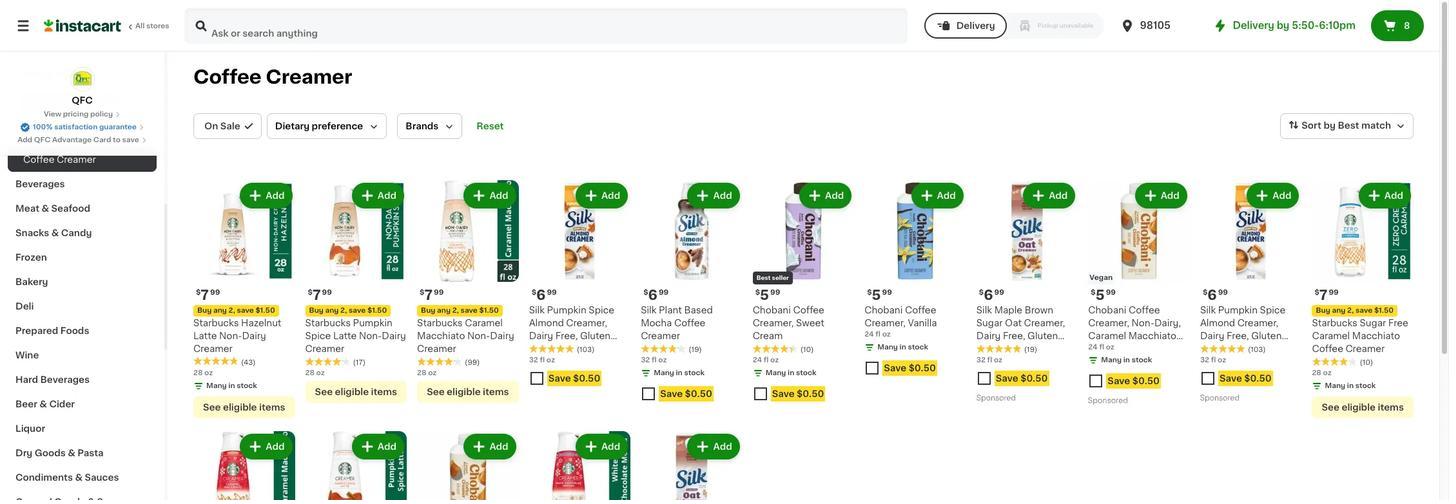 Task type: vqa. For each thing, say whether or not it's contained in the screenshot.
the rightmost (103)
yes



Task type: locate. For each thing, give the bounding box(es) containing it.
2 horizontal spatial $ 5 99
[[1091, 289, 1116, 302]]

2 horizontal spatial 24
[[1088, 344, 1098, 351]]

28 oz for starbucks caramel macchiato non-dairy creamer
[[417, 370, 437, 377]]

28 oz down starbucks sugar free caramel macchiato coffee creamer
[[1312, 370, 1332, 377]]

non- inside "chobani coffee creamer, non-dairy, caramel macchiato flavored"
[[1132, 319, 1155, 328]]

buy any 2, save $1.50 up starbucks pumpkin spice latte non-dairy creamer
[[309, 307, 387, 314]]

3 32 fl oz from the left
[[977, 357, 1002, 364]]

3 28 from the left
[[417, 370, 426, 377]]

many down starbucks sugar free caramel macchiato coffee creamer
[[1325, 383, 1346, 390]]

0 horizontal spatial best
[[757, 275, 771, 281]]

chobani coffee creamer, non-dairy, caramel macchiato flavored
[[1088, 306, 1181, 354]]

2 dairy from the left
[[382, 332, 406, 341]]

many down starbucks hazelnut latte non-dairy creamer
[[206, 383, 227, 390]]

1 horizontal spatial almond
[[1200, 319, 1235, 328]]

creamer inside the silk plant based mocha coffee creamer
[[641, 332, 680, 341]]

28 for starbucks sugar free caramel macchiato coffee creamer
[[1312, 370, 1321, 377]]

6
[[536, 289, 546, 302], [648, 289, 658, 302], [984, 289, 993, 302], [1208, 289, 1217, 302]]

0 vertical spatial qfc
[[72, 96, 93, 105]]

deli link
[[8, 295, 157, 319]]

save $0.50
[[884, 364, 936, 373], [548, 374, 600, 383], [996, 374, 1048, 383], [1220, 374, 1272, 383], [1108, 377, 1160, 386], [660, 390, 712, 399], [772, 390, 824, 399]]

see for starbucks caramel macchiato non-dairy creamer
[[427, 388, 445, 397]]

soy
[[554, 345, 571, 354], [1001, 345, 1019, 354], [1225, 345, 1242, 354]]

add qfc advantage card to save
[[17, 137, 139, 144]]

best inside field
[[1338, 121, 1359, 130]]

gluten
[[580, 332, 611, 341], [1028, 332, 1058, 341], [1251, 332, 1282, 341]]

2 $ from the left
[[308, 289, 313, 296]]

meat
[[15, 204, 39, 213]]

cottage cheese
[[23, 69, 98, 78]]

0 horizontal spatial macchiato
[[417, 332, 465, 341]]

dairy
[[242, 332, 266, 341], [382, 332, 406, 341], [490, 332, 514, 341], [529, 332, 553, 341], [977, 332, 1001, 341], [1200, 332, 1224, 341]]

& for sauces
[[75, 474, 83, 483]]

2, up starbucks pumpkin spice latte non-dairy creamer
[[340, 307, 347, 314]]

chobani inside chobani coffee creamer, vanilla 24 fl oz
[[865, 306, 903, 315]]

None search field
[[184, 8, 907, 44]]

0 vertical spatial best
[[1338, 121, 1359, 130]]

4 any from the left
[[1332, 307, 1346, 314]]

Best match Sort by field
[[1280, 113, 1414, 139]]

cheese down half & half link
[[63, 69, 98, 78]]

1 28 oz from the left
[[193, 370, 213, 377]]

many in stock down flavored
[[1101, 357, 1152, 364]]

non- for macchiato
[[467, 332, 490, 341]]

2, up 'starbucks caramel macchiato non-dairy creamer'
[[452, 307, 459, 314]]

pumpkin inside starbucks pumpkin spice latte non-dairy creamer
[[353, 319, 393, 328]]

2,
[[229, 307, 235, 314], [340, 307, 347, 314], [452, 307, 459, 314], [1347, 307, 1354, 314]]

view pricing policy
[[44, 111, 113, 118]]

buy any 2, save $1.50 up starbucks sugar free caramel macchiato coffee creamer
[[1316, 307, 1394, 314]]

in down chobani coffee creamer, sweet cream
[[788, 370, 794, 377]]

buy
[[197, 307, 212, 314], [309, 307, 324, 314], [421, 307, 435, 314], [1316, 307, 1330, 314]]

0 horizontal spatial half
[[23, 44, 42, 54]]

save up 'starbucks caramel macchiato non-dairy creamer'
[[461, 307, 478, 314]]

& inside snacks & candy link
[[51, 229, 59, 238]]

creamer, inside chobani coffee creamer, vanilla 24 fl oz
[[865, 319, 906, 328]]

1 horizontal spatial (103)
[[1248, 347, 1266, 354]]

1 2, from the left
[[229, 307, 235, 314]]

stock down sweet
[[796, 370, 817, 377]]

1 buy any 2, save $1.50 from the left
[[197, 307, 275, 314]]

save up starbucks sugar free caramel macchiato coffee creamer
[[1356, 307, 1373, 314]]

$1.50 up 'starbucks caramel macchiato non-dairy creamer'
[[479, 307, 499, 314]]

32
[[529, 357, 538, 364], [641, 357, 650, 364], [977, 357, 986, 364], [1200, 357, 1209, 364]]

★★★★★
[[529, 345, 574, 354], [529, 345, 574, 354], [641, 345, 686, 354], [641, 345, 686, 354], [753, 345, 798, 354], [753, 345, 798, 354], [977, 345, 1022, 354], [977, 345, 1022, 354], [1200, 345, 1245, 354], [1200, 345, 1245, 354], [193, 357, 239, 366], [193, 357, 239, 366], [305, 357, 350, 366], [305, 357, 350, 366], [417, 357, 462, 366], [417, 357, 462, 366], [1312, 357, 1357, 366], [1312, 357, 1357, 366]]

4 28 oz from the left
[[1312, 370, 1332, 377]]

(10) down sweet
[[800, 347, 814, 354]]

28 down 'starbucks caramel macchiato non-dairy creamer'
[[417, 370, 426, 377]]

qfc up view pricing policy link
[[72, 96, 93, 105]]

2, for sugar
[[1347, 307, 1354, 314]]

0 horizontal spatial gluten
[[580, 332, 611, 341]]

28 oz for starbucks pumpkin spice latte non-dairy creamer
[[305, 370, 325, 377]]

1 chobani from the left
[[753, 306, 791, 315]]

sort
[[1302, 121, 1322, 130]]

by left 5:50-
[[1277, 21, 1290, 30]]

stock for silk plant based mocha coffee creamer
[[684, 370, 705, 377]]

stock down the silk plant based mocha coffee creamer
[[684, 370, 705, 377]]

non- inside starbucks hazelnut latte non-dairy creamer
[[219, 332, 242, 341]]

5 down best seller
[[760, 289, 769, 302]]

many for chobani coffee creamer, sweet cream
[[766, 370, 786, 377]]

1 latte from the left
[[193, 332, 217, 341]]

sponsored badge image for soy
[[1200, 395, 1239, 403]]

dietary
[[275, 122, 310, 131]]

3 macchiato from the left
[[1352, 332, 1400, 341]]

1 buy from the left
[[197, 307, 212, 314]]

4 28 from the left
[[1312, 370, 1321, 377]]

buy any 2, save $1.50 up starbucks hazelnut latte non-dairy creamer
[[197, 307, 275, 314]]

2 7 from the left
[[313, 289, 321, 302]]

many down chobani coffee creamer, sweet cream
[[766, 370, 786, 377]]

1 horizontal spatial gluten
[[1028, 332, 1058, 341]]

2, for pumpkin
[[340, 307, 347, 314]]

any up 'starbucks caramel macchiato non-dairy creamer'
[[437, 307, 451, 314]]

0 horizontal spatial sponsored badge image
[[977, 395, 1016, 403]]

0 horizontal spatial 24
[[753, 357, 762, 364]]

0 horizontal spatial spice
[[305, 332, 331, 341]]

6 $ from the left
[[755, 289, 760, 296]]

almond
[[529, 319, 564, 328], [1200, 319, 1235, 328]]

2, up starbucks sugar free caramel macchiato coffee creamer
[[1347, 307, 1354, 314]]

5 for chobani coffee creamer, non-dairy, caramel macchiato flavored
[[1096, 289, 1105, 302]]

non- inside 'starbucks caramel macchiato non-dairy creamer'
[[467, 332, 490, 341]]

28 down starbucks sugar free caramel macchiato coffee creamer
[[1312, 370, 1321, 377]]

28 down starbucks hazelnut latte non-dairy creamer
[[193, 370, 203, 377]]

3 28 oz from the left
[[417, 370, 437, 377]]

silk pumpkin spice almond creamer, dairy free, gluten free, soy free
[[529, 306, 614, 354], [1200, 306, 1286, 354]]

1 horizontal spatial silk pumpkin spice almond creamer, dairy free, gluten free, soy free
[[1200, 306, 1286, 354]]

1 horizontal spatial sponsored badge image
[[1088, 398, 1127, 405]]

$ 7 99 up starbucks hazelnut latte non-dairy creamer
[[196, 289, 220, 302]]

see
[[315, 388, 333, 397], [427, 388, 445, 397], [203, 403, 221, 412], [1322, 403, 1340, 412]]

1 32 fl oz from the left
[[529, 357, 555, 364]]

2 horizontal spatial soy
[[1225, 345, 1242, 354]]

cheese down sour
[[23, 106, 58, 115]]

2 sugar from the left
[[1360, 319, 1386, 328]]

dry
[[15, 449, 32, 458]]

dietary preference button
[[267, 113, 387, 139]]

spice
[[589, 306, 614, 315], [1260, 306, 1286, 315], [305, 332, 331, 341]]

qfc
[[72, 96, 93, 105], [34, 137, 50, 144]]

0 horizontal spatial cheese
[[23, 106, 58, 115]]

2 buy any 2, save $1.50 from the left
[[309, 307, 387, 314]]

2 horizontal spatial caramel
[[1312, 332, 1350, 341]]

Search field
[[186, 9, 906, 43]]

1 vertical spatial best
[[757, 275, 771, 281]]

1 horizontal spatial sugar
[[1360, 319, 1386, 328]]

product group
[[193, 181, 295, 419], [305, 181, 407, 403], [417, 181, 519, 403], [529, 181, 631, 392], [641, 181, 742, 407], [753, 181, 854, 407], [865, 181, 966, 381], [977, 181, 1078, 406], [1088, 181, 1190, 408], [1200, 181, 1302, 406], [1312, 181, 1414, 419], [193, 432, 295, 501], [305, 432, 407, 501], [417, 432, 519, 501], [529, 432, 631, 501], [641, 432, 742, 501]]

3 7 from the left
[[424, 289, 433, 302]]

1 horizontal spatial half
[[54, 44, 72, 54]]

0 vertical spatial by
[[1277, 21, 1290, 30]]

4 6 from the left
[[1208, 289, 1217, 302]]

buy up starbucks hazelnut latte non-dairy creamer
[[197, 307, 212, 314]]

chobani inside chobani coffee creamer, sweet cream
[[753, 306, 791, 315]]

$1.50 up starbucks sugar free caramel macchiato coffee creamer
[[1374, 307, 1394, 314]]

chobani coffee creamer, sweet cream
[[753, 306, 824, 341]]

many down chobani coffee creamer, vanilla 24 fl oz
[[878, 344, 898, 351]]

& left sauces
[[75, 474, 83, 483]]

(10) for buy any 2, save $1.50
[[1360, 359, 1373, 367]]

5 down vegan
[[1096, 289, 1105, 302]]

silk plant based mocha coffee creamer
[[641, 306, 713, 341]]

0 horizontal spatial silk pumpkin spice almond creamer, dairy free, gluten free, soy free
[[529, 306, 614, 354]]

see eligible items for starbucks hazelnut latte non-dairy creamer
[[203, 403, 285, 412]]

1 horizontal spatial coffee creamer
[[193, 68, 352, 86]]

stock for chobani coffee creamer, sweet cream
[[796, 370, 817, 377]]

1 half from the left
[[23, 44, 42, 54]]

deli
[[15, 302, 34, 311]]

& inside the condiments & sauces "link"
[[75, 474, 83, 483]]

match
[[1361, 121, 1391, 130]]

2 latte from the left
[[333, 332, 357, 341]]

& inside the meat & seafood "link"
[[42, 204, 49, 213]]

3 32 from the left
[[977, 357, 986, 364]]

4 starbucks from the left
[[1312, 319, 1358, 328]]

1 horizontal spatial best
[[1338, 121, 1359, 130]]

&
[[44, 44, 51, 54], [79, 93, 86, 103], [42, 204, 49, 213], [51, 229, 59, 238], [40, 400, 47, 409], [68, 449, 75, 458], [75, 474, 83, 483]]

2 horizontal spatial gluten
[[1251, 332, 1282, 341]]

2 2, from the left
[[340, 307, 347, 314]]

latte
[[193, 332, 217, 341], [333, 332, 357, 341]]

macchiato
[[417, 332, 465, 341], [1129, 332, 1177, 341], [1352, 332, 1400, 341]]

5
[[760, 289, 769, 302], [872, 289, 881, 302], [1096, 289, 1105, 302]]

in down flavored
[[1123, 357, 1130, 364]]

7 $ from the left
[[867, 289, 872, 296]]

best for best match
[[1338, 121, 1359, 130]]

in down the silk plant based mocha coffee creamer
[[676, 370, 683, 377]]

buy up starbucks sugar free caramel macchiato coffee creamer
[[1316, 307, 1330, 314]]

cream down best seller
[[753, 332, 783, 341]]

0 horizontal spatial $ 5 99
[[755, 289, 780, 302]]

2 $ 5 99 from the left
[[867, 289, 892, 302]]

2 buy from the left
[[309, 307, 324, 314]]

2 99 from the left
[[322, 289, 332, 296]]

creamer inside starbucks sugar free caramel macchiato coffee creamer
[[1346, 345, 1385, 354]]

cheese
[[63, 69, 98, 78], [23, 106, 58, 115]]

2 half from the left
[[54, 44, 72, 54]]

2 28 from the left
[[305, 370, 315, 377]]

2 horizontal spatial chobani
[[1088, 306, 1127, 315]]

1 silk pumpkin spice almond creamer, dairy free, gluten free, soy free from the left
[[529, 306, 614, 354]]

1 horizontal spatial $ 5 99
[[867, 289, 892, 302]]

starbucks inside starbucks sugar free caramel macchiato coffee creamer
[[1312, 319, 1358, 328]]

3 $ 7 99 from the left
[[420, 289, 444, 302]]

28 oz down 'starbucks caramel macchiato non-dairy creamer'
[[417, 370, 437, 377]]

many for starbucks sugar free caramel macchiato coffee creamer
[[1325, 383, 1346, 390]]

caramel inside "chobani coffee creamer, non-dairy, caramel macchiato flavored"
[[1088, 332, 1126, 341]]

28 oz
[[193, 370, 213, 377], [305, 370, 325, 377], [417, 370, 437, 377], [1312, 370, 1332, 377]]

& inside sour cream & cream cheese
[[79, 93, 86, 103]]

buy any 2, save $1.50 for hazelnut
[[197, 307, 275, 314]]

wine
[[15, 351, 39, 360]]

buy any 2, save $1.50 for caramel
[[421, 307, 499, 314]]

1 vertical spatial coffee creamer
[[23, 155, 96, 164]]

2 28 oz from the left
[[305, 370, 325, 377]]

brands button
[[397, 113, 462, 139]]

qfc down 100%
[[34, 137, 50, 144]]

in down chobani coffee creamer, vanilla 24 fl oz
[[900, 344, 906, 351]]

creamer
[[266, 68, 352, 86], [57, 155, 96, 164], [641, 332, 680, 341], [193, 345, 233, 354], [305, 345, 344, 354], [417, 345, 456, 354], [1346, 345, 1385, 354]]

$ 5 99 down best seller
[[755, 289, 780, 302]]

0 horizontal spatial 24 fl oz
[[753, 357, 779, 364]]

$1.50 for pumpkin
[[367, 307, 387, 314]]

1 horizontal spatial 5
[[872, 289, 881, 302]]

in
[[900, 344, 906, 351], [1123, 357, 1130, 364], [676, 370, 683, 377], [788, 370, 794, 377], [228, 383, 235, 390], [1347, 383, 1354, 390]]

4 buy from the left
[[1316, 307, 1330, 314]]

buy up starbucks pumpkin spice latte non-dairy creamer
[[309, 307, 324, 314]]

& inside half & half link
[[44, 44, 51, 54]]

& left candy
[[51, 229, 59, 238]]

1 vertical spatial (10)
[[1360, 359, 1373, 367]]

3 $1.50 from the left
[[479, 307, 499, 314]]

1 horizontal spatial latte
[[333, 332, 357, 341]]

2 silk from the left
[[641, 306, 657, 315]]

7 up starbucks pumpkin spice latte non-dairy creamer
[[313, 289, 321, 302]]

save for starbucks pumpkin spice latte non-dairy creamer
[[349, 307, 366, 314]]

(10) for 5
[[800, 347, 814, 354]]

save for starbucks sugar free caramel macchiato coffee creamer
[[1356, 307, 1373, 314]]

starbucks inside 'starbucks caramel macchiato non-dairy creamer'
[[417, 319, 463, 328]]

by right sort
[[1324, 121, 1336, 130]]

2 5 from the left
[[872, 289, 881, 302]]

dairy inside starbucks hazelnut latte non-dairy creamer
[[242, 332, 266, 341]]

4 $ from the left
[[532, 289, 536, 296]]

coffee creamer up dietary
[[193, 68, 352, 86]]

coffee creamer link
[[8, 148, 157, 172]]

chobani coffee creamer, vanilla 24 fl oz
[[865, 306, 937, 338]]

beverages up cider
[[40, 376, 90, 385]]

silk inside 'silk maple brown sugar oat creamer, dairy free, gluten free, soy free'
[[977, 306, 992, 315]]

eligible for starbucks pumpkin spice latte non-dairy creamer
[[335, 388, 369, 397]]

28 for starbucks pumpkin spice latte non-dairy creamer
[[305, 370, 315, 377]]

7 up 'starbucks caramel macchiato non-dairy creamer'
[[424, 289, 433, 302]]

2, for hazelnut
[[229, 307, 235, 314]]

$ 5 99 up chobani coffee creamer, vanilla 24 fl oz
[[867, 289, 892, 302]]

frozen link
[[8, 246, 157, 270]]

starbucks
[[193, 319, 239, 328], [305, 319, 351, 328], [417, 319, 463, 328], [1312, 319, 1358, 328]]

2 6 from the left
[[648, 289, 658, 302]]

stock down (43)
[[237, 383, 257, 390]]

0 vertical spatial 24
[[865, 331, 874, 338]]

4 $1.50 from the left
[[1374, 307, 1394, 314]]

7 up starbucks sugar free caramel macchiato coffee creamer
[[1319, 289, 1328, 302]]

5:50-
[[1292, 21, 1319, 30]]

save right the to
[[122, 137, 139, 144]]

half up cottage cheese
[[54, 44, 72, 54]]

save up starbucks pumpkin spice latte non-dairy creamer
[[349, 307, 366, 314]]

0 horizontal spatial caramel
[[465, 319, 503, 328]]

1 starbucks from the left
[[193, 319, 239, 328]]

5 up chobani coffee creamer, vanilla 24 fl oz
[[872, 289, 881, 302]]

& right meat
[[42, 204, 49, 213]]

98105 button
[[1119, 8, 1197, 44]]

0 horizontal spatial almond
[[529, 319, 564, 328]]

3 silk from the left
[[977, 306, 992, 315]]

best for best seller
[[757, 275, 771, 281]]

(19) down the silk plant based mocha coffee creamer
[[689, 347, 702, 354]]

1 horizontal spatial cheese
[[63, 69, 98, 78]]

0 horizontal spatial (10)
[[800, 347, 814, 354]]

eligible for starbucks sugar free caramel macchiato coffee creamer
[[1342, 403, 1376, 412]]

100% satisfaction guarantee button
[[20, 120, 144, 133]]

sponsored badge image
[[977, 395, 1016, 403], [1200, 395, 1239, 403], [1088, 398, 1127, 405]]

half up cottage
[[23, 44, 42, 54]]

many in stock down (43)
[[206, 383, 257, 390]]

$ 7 99 for starbucks caramel macchiato non-dairy creamer
[[420, 289, 444, 302]]

(10) down starbucks sugar free caramel macchiato coffee creamer
[[1360, 359, 1373, 367]]

gluten inside 'silk maple brown sugar oat creamer, dairy free, gluten free, soy free'
[[1028, 332, 1058, 341]]

2, up starbucks hazelnut latte non-dairy creamer
[[229, 307, 235, 314]]

& for seafood
[[42, 204, 49, 213]]

many down the mocha
[[654, 370, 674, 377]]

many for starbucks hazelnut latte non-dairy creamer
[[206, 383, 227, 390]]

creamer inside 'starbucks caramel macchiato non-dairy creamer'
[[417, 345, 456, 354]]

& left "pasta" at the bottom of page
[[68, 449, 75, 458]]

chobani inside "chobani coffee creamer, non-dairy, caramel macchiato flavored"
[[1088, 306, 1127, 315]]

creamer, inside "chobani coffee creamer, non-dairy, caramel macchiato flavored"
[[1088, 319, 1129, 328]]

starbucks for starbucks caramel macchiato non-dairy creamer
[[417, 319, 463, 328]]

sauces
[[85, 474, 119, 483]]

cheese inside sour cream & cream cheese
[[23, 106, 58, 115]]

2 $1.50 from the left
[[367, 307, 387, 314]]

1 28 from the left
[[193, 370, 203, 377]]

0 horizontal spatial soy
[[554, 345, 571, 354]]

3 starbucks from the left
[[417, 319, 463, 328]]

1 any from the left
[[213, 307, 227, 314]]

many in stock down the silk plant based mocha coffee creamer
[[654, 370, 705, 377]]

$1.50 up hazelnut
[[256, 307, 275, 314]]

in for starbucks sugar free caramel macchiato coffee creamer
[[1347, 383, 1354, 390]]

0 horizontal spatial qfc
[[34, 137, 50, 144]]

$ 5 99 for chobani coffee creamer, non-dairy, caramel macchiato flavored
[[1091, 289, 1116, 302]]

1 macchiato from the left
[[417, 332, 465, 341]]

0 horizontal spatial delivery
[[956, 21, 995, 30]]

non-
[[1132, 319, 1155, 328], [219, 332, 242, 341], [359, 332, 382, 341], [467, 332, 490, 341]]

0 vertical spatial (10)
[[800, 347, 814, 354]]

see eligible items button
[[305, 381, 407, 403], [417, 381, 519, 403], [193, 397, 295, 419], [1312, 397, 1414, 419]]

stock down starbucks sugar free caramel macchiato coffee creamer
[[1356, 383, 1376, 390]]

silk
[[529, 306, 545, 315], [641, 306, 657, 315], [977, 306, 992, 315], [1200, 306, 1216, 315]]

2 horizontal spatial 5
[[1096, 289, 1105, 302]]

32 fl oz
[[529, 357, 555, 364], [641, 357, 667, 364], [977, 357, 1002, 364], [1200, 357, 1226, 364]]

see for starbucks sugar free caramel macchiato coffee creamer
[[1322, 403, 1340, 412]]

1 horizontal spatial delivery
[[1233, 21, 1274, 30]]

1 vertical spatial 24 fl oz
[[753, 357, 779, 364]]

any for caramel
[[437, 307, 451, 314]]

buy any 2, save $1.50 up 'starbucks caramel macchiato non-dairy creamer'
[[421, 307, 499, 314]]

qfc link
[[70, 67, 94, 107]]

any up starbucks pumpkin spice latte non-dairy creamer
[[325, 307, 339, 314]]

latte inside starbucks hazelnut latte non-dairy creamer
[[193, 332, 217, 341]]

2 soy from the left
[[1001, 345, 1019, 354]]

0 horizontal spatial chobani
[[753, 306, 791, 315]]

add
[[17, 137, 32, 144], [266, 191, 285, 200], [378, 191, 397, 200], [490, 191, 508, 200], [601, 191, 620, 200], [713, 191, 732, 200], [825, 191, 844, 200], [937, 191, 956, 200], [1049, 191, 1068, 200], [1161, 191, 1180, 200], [1273, 191, 1292, 200], [1385, 191, 1403, 200], [266, 443, 285, 452], [378, 443, 397, 452], [490, 443, 508, 452], [601, 443, 620, 452], [713, 443, 732, 452]]

oz
[[882, 331, 891, 338], [1106, 344, 1115, 351], [547, 357, 555, 364], [658, 357, 667, 364], [770, 357, 779, 364], [994, 357, 1002, 364], [1218, 357, 1226, 364], [204, 370, 213, 377], [316, 370, 325, 377], [428, 370, 437, 377], [1323, 370, 1332, 377]]

spice inside starbucks pumpkin spice latte non-dairy creamer
[[305, 332, 331, 341]]

28 down starbucks pumpkin spice latte non-dairy creamer
[[305, 370, 315, 377]]

& up view pricing policy link
[[79, 93, 86, 103]]

coffee creamer down advantage
[[23, 155, 96, 164]]

1 horizontal spatial (19)
[[1024, 347, 1037, 354]]

creamer, inside 'silk maple brown sugar oat creamer, dairy free, gluten free, soy free'
[[1024, 319, 1065, 328]]

chobani for chobani coffee creamer, vanilla 24 fl oz
[[865, 306, 903, 315]]

add qfc advantage card to save link
[[17, 135, 147, 146]]

1 vertical spatial cheese
[[23, 106, 58, 115]]

see eligible items button for starbucks hazelnut latte non-dairy creamer
[[193, 397, 295, 419]]

non- for latte
[[219, 332, 242, 341]]

by inside 'link'
[[1277, 21, 1290, 30]]

$ 7 99 up starbucks pumpkin spice latte non-dairy creamer
[[308, 289, 332, 302]]

buy up 'starbucks caramel macchiato non-dairy creamer'
[[421, 307, 435, 314]]

1 horizontal spatial 24
[[865, 331, 874, 338]]

1 horizontal spatial macchiato
[[1129, 332, 1177, 341]]

many in stock down chobani coffee creamer, sweet cream
[[766, 370, 817, 377]]

any up starbucks hazelnut latte non-dairy creamer
[[213, 307, 227, 314]]

4 $ 7 99 from the left
[[1315, 289, 1339, 302]]

pumpkin
[[547, 306, 586, 315], [1218, 306, 1258, 315], [353, 319, 393, 328]]

28
[[193, 370, 203, 377], [305, 370, 315, 377], [417, 370, 426, 377], [1312, 370, 1321, 377]]

$ 7 99 for starbucks sugar free caramel macchiato coffee creamer
[[1315, 289, 1339, 302]]

many in stock down starbucks sugar free caramel macchiato coffee creamer
[[1325, 383, 1376, 390]]

1 dairy from the left
[[242, 332, 266, 341]]

$ 7 99 up 'starbucks caramel macchiato non-dairy creamer'
[[420, 289, 444, 302]]

chobani for chobani coffee creamer, non-dairy, caramel macchiato flavored
[[1088, 306, 1127, 315]]

$ 5 99
[[755, 289, 780, 302], [867, 289, 892, 302], [1091, 289, 1116, 302]]

1 horizontal spatial spice
[[589, 306, 614, 315]]

any for sugar
[[1332, 307, 1346, 314]]

delivery inside button
[[956, 21, 995, 30]]

0 vertical spatial cheese
[[63, 69, 98, 78]]

stock for starbucks sugar free caramel macchiato coffee creamer
[[1356, 383, 1376, 390]]

in down starbucks sugar free caramel macchiato coffee creamer
[[1347, 383, 1354, 390]]

prepared foods
[[15, 327, 89, 336]]

cream
[[46, 93, 76, 103], [88, 93, 118, 103], [23, 131, 53, 140], [753, 332, 783, 341]]

2 horizontal spatial sponsored badge image
[[1200, 395, 1239, 403]]

by
[[1277, 21, 1290, 30], [1324, 121, 1336, 130]]

& for half
[[44, 44, 51, 54]]

1 horizontal spatial (10)
[[1360, 359, 1373, 367]]

28 for starbucks hazelnut latte non-dairy creamer
[[193, 370, 203, 377]]

$ 5 99 down vegan
[[1091, 289, 1116, 302]]

1 horizontal spatial soy
[[1001, 345, 1019, 354]]

all
[[135, 23, 145, 30]]

0 horizontal spatial 5
[[760, 289, 769, 302]]

beverages up meat & seafood
[[15, 180, 65, 189]]

any up starbucks sugar free caramel macchiato coffee creamer
[[1332, 307, 1346, 314]]

28 oz down starbucks pumpkin spice latte non-dairy creamer
[[305, 370, 325, 377]]

3 99 from the left
[[434, 289, 444, 296]]

4 creamer, from the left
[[1024, 319, 1065, 328]]

instacart logo image
[[44, 18, 121, 34]]

delivery
[[1233, 21, 1274, 30], [956, 21, 995, 30]]

1 vertical spatial by
[[1324, 121, 1336, 130]]

2 horizontal spatial macchiato
[[1352, 332, 1400, 341]]

dietary preference
[[275, 122, 363, 131]]

2 any from the left
[[325, 307, 339, 314]]

5 dairy from the left
[[977, 332, 1001, 341]]

by inside field
[[1324, 121, 1336, 130]]

0 horizontal spatial sugar
[[977, 319, 1003, 328]]

7
[[201, 289, 209, 302], [313, 289, 321, 302], [424, 289, 433, 302], [1319, 289, 1328, 302]]

4 2, from the left
[[1347, 307, 1354, 314]]

2 (19) from the left
[[1024, 347, 1037, 354]]

7 up starbucks hazelnut latte non-dairy creamer
[[201, 289, 209, 302]]

see eligible items
[[315, 388, 397, 397], [427, 388, 509, 397], [203, 403, 285, 412], [1322, 403, 1404, 412]]

buy for starbucks caramel macchiato non-dairy creamer
[[421, 307, 435, 314]]

0 horizontal spatial latte
[[193, 332, 217, 341]]

3 any from the left
[[437, 307, 451, 314]]

1 $ 7 99 from the left
[[196, 289, 220, 302]]

service type group
[[924, 13, 1104, 39]]

best left match
[[1338, 121, 1359, 130]]

1 $ 5 99 from the left
[[755, 289, 780, 302]]

1 horizontal spatial chobani
[[865, 306, 903, 315]]

buy any 2, save $1.50
[[197, 307, 275, 314], [309, 307, 387, 314], [421, 307, 499, 314], [1316, 307, 1394, 314]]

4 99 from the left
[[547, 289, 557, 296]]

4 $ 6 99 from the left
[[1203, 289, 1228, 302]]

in for silk plant based mocha coffee creamer
[[676, 370, 683, 377]]

coffee inside the silk plant based mocha coffee creamer
[[674, 319, 706, 328]]

11 99 from the left
[[1329, 289, 1339, 296]]

0 horizontal spatial by
[[1277, 21, 1290, 30]]

0 horizontal spatial (103)
[[577, 347, 595, 354]]

in down starbucks hazelnut latte non-dairy creamer
[[228, 383, 235, 390]]

cream up view
[[46, 93, 76, 103]]

non- inside starbucks pumpkin spice latte non-dairy creamer
[[359, 332, 382, 341]]

& inside beer & cider link
[[40, 400, 47, 409]]

2 32 fl oz from the left
[[641, 357, 667, 364]]

based
[[684, 306, 713, 315]]

9 99 from the left
[[1106, 289, 1116, 296]]

1 vertical spatial qfc
[[34, 137, 50, 144]]

beverages link
[[8, 172, 157, 197]]

0 horizontal spatial (19)
[[689, 347, 702, 354]]

cream down view
[[23, 131, 53, 140]]

28 oz for starbucks hazelnut latte non-dairy creamer
[[193, 370, 213, 377]]

1 horizontal spatial by
[[1324, 121, 1336, 130]]

(19) down brown
[[1024, 347, 1037, 354]]

2 gluten from the left
[[1028, 332, 1058, 341]]

non- for creamer,
[[1132, 319, 1155, 328]]

3 creamer, from the left
[[865, 319, 906, 328]]

0 horizontal spatial pumpkin
[[353, 319, 393, 328]]

$1.50 for sugar
[[1374, 307, 1394, 314]]

1 (19) from the left
[[689, 347, 702, 354]]

$
[[196, 289, 201, 296], [308, 289, 313, 296], [420, 289, 424, 296], [532, 289, 536, 296], [643, 289, 648, 296], [755, 289, 760, 296], [867, 289, 872, 296], [979, 289, 984, 296], [1091, 289, 1096, 296], [1203, 289, 1208, 296], [1315, 289, 1319, 296]]

28 oz down starbucks hazelnut latte non-dairy creamer
[[193, 370, 213, 377]]

0 vertical spatial 24 fl oz
[[1088, 344, 1115, 351]]

& up cottage
[[44, 44, 51, 54]]

& right beer
[[40, 400, 47, 409]]

save up hazelnut
[[237, 307, 254, 314]]

1 horizontal spatial caramel
[[1088, 332, 1126, 341]]

$ 7 99 up starbucks sugar free caramel macchiato coffee creamer
[[1315, 289, 1339, 302]]

starbucks inside starbucks pumpkin spice latte non-dairy creamer
[[305, 319, 351, 328]]

1 5 from the left
[[760, 289, 769, 302]]

oat
[[1005, 319, 1022, 328]]

save $0.50 button
[[865, 358, 966, 381], [529, 368, 631, 392], [977, 368, 1078, 392], [1200, 368, 1302, 392], [1088, 371, 1190, 394], [641, 384, 742, 407], [753, 384, 854, 407]]

1 7 from the left
[[201, 289, 209, 302]]

starbucks inside starbucks hazelnut latte non-dairy creamer
[[193, 319, 239, 328]]

delivery inside 'link'
[[1233, 21, 1274, 30]]

vegan
[[1090, 274, 1113, 281]]

1 silk from the left
[[529, 306, 545, 315]]

sponsored badge image for free,
[[977, 395, 1016, 403]]

items for starbucks sugar free caramel macchiato coffee creamer
[[1378, 403, 1404, 412]]

2 starbucks from the left
[[305, 319, 351, 328]]

best left seller
[[757, 275, 771, 281]]

(10)
[[800, 347, 814, 354], [1360, 359, 1373, 367]]

$1.50 up starbucks pumpkin spice latte non-dairy creamer
[[367, 307, 387, 314]]

5 for chobani coffee creamer, vanilla
[[872, 289, 881, 302]]

3 chobani from the left
[[1088, 306, 1127, 315]]

dairy inside 'starbucks caramel macchiato non-dairy creamer'
[[490, 332, 514, 341]]



Task type: describe. For each thing, give the bounding box(es) containing it.
foods
[[60, 327, 89, 336]]

5 99 from the left
[[659, 289, 669, 296]]

& inside dry goods & pasta link
[[68, 449, 75, 458]]

1 horizontal spatial qfc
[[72, 96, 93, 105]]

buy any 2, save $1.50 for pumpkin
[[309, 307, 387, 314]]

sweet
[[796, 319, 824, 328]]

dry goods & pasta
[[15, 449, 104, 458]]

2 horizontal spatial pumpkin
[[1218, 306, 1258, 315]]

many down flavored
[[1101, 357, 1122, 364]]

macchiato inside 'starbucks caramel macchiato non-dairy creamer'
[[417, 332, 465, 341]]

qfc logo image
[[70, 67, 94, 92]]

preference
[[312, 122, 363, 131]]

2 $ 6 99 from the left
[[643, 289, 669, 302]]

any for pumpkin
[[325, 307, 339, 314]]

10 99 from the left
[[1218, 289, 1228, 296]]

many in stock for starbucks sugar free caramel macchiato coffee creamer
[[1325, 383, 1376, 390]]

save for starbucks caramel macchiato non-dairy creamer
[[461, 307, 478, 314]]

2, for caramel
[[452, 307, 459, 314]]

28 oz for starbucks sugar free caramel macchiato coffee creamer
[[1312, 370, 1332, 377]]

satisfaction
[[54, 124, 98, 131]]

3 $ from the left
[[420, 289, 424, 296]]

silk maple brown sugar oat creamer, dairy free, gluten free, soy free
[[977, 306, 1065, 354]]

delivery by 5:50-6:10pm
[[1233, 21, 1356, 30]]

wine link
[[8, 344, 157, 368]]

28 for starbucks caramel macchiato non-dairy creamer
[[417, 370, 426, 377]]

free inside starbucks sugar free caramel macchiato coffee creamer
[[1388, 319, 1409, 328]]

2 32 from the left
[[641, 357, 650, 364]]

all stores
[[135, 23, 169, 30]]

0 vertical spatial coffee creamer
[[193, 68, 352, 86]]

6 dairy from the left
[[1200, 332, 1224, 341]]

in for chobani coffee creamer, sweet cream
[[788, 370, 794, 377]]

half & half
[[23, 44, 72, 54]]

cream up policy
[[88, 93, 118, 103]]

prepared
[[15, 327, 58, 336]]

many in stock down chobani coffee creamer, vanilla 24 fl oz
[[878, 344, 928, 351]]

many in stock for chobani coffee creamer, sweet cream
[[766, 370, 817, 377]]

1 $ 6 99 from the left
[[532, 289, 557, 302]]

$ 7 99 for starbucks pumpkin spice latte non-dairy creamer
[[308, 289, 332, 302]]

3 $ 6 99 from the left
[[979, 289, 1004, 302]]

items for starbucks pumpkin spice latte non-dairy creamer
[[371, 388, 397, 397]]

stock down vanilla
[[908, 344, 928, 351]]

many in stock for starbucks hazelnut latte non-dairy creamer
[[206, 383, 257, 390]]

snacks & candy link
[[8, 221, 157, 246]]

1 vertical spatial beverages
[[40, 376, 90, 385]]

in for starbucks hazelnut latte non-dairy creamer
[[228, 383, 235, 390]]

3 gluten from the left
[[1251, 332, 1282, 341]]

(19) for creamer
[[689, 347, 702, 354]]

8 button
[[1371, 10, 1424, 41]]

8 $ from the left
[[979, 289, 984, 296]]

7 99 from the left
[[882, 289, 892, 296]]

1 creamer, from the left
[[566, 319, 607, 328]]

see eligible items for starbucks caramel macchiato non-dairy creamer
[[427, 388, 509, 397]]

starbucks for starbucks sugar free caramel macchiato coffee creamer
[[1312, 319, 1358, 328]]

items for starbucks caramel macchiato non-dairy creamer
[[483, 388, 509, 397]]

1 99 from the left
[[210, 289, 220, 296]]

2 horizontal spatial spice
[[1260, 306, 1286, 315]]

save for starbucks hazelnut latte non-dairy creamer
[[237, 307, 254, 314]]

& for cider
[[40, 400, 47, 409]]

8 99 from the left
[[994, 289, 1004, 296]]

snacks & candy
[[15, 229, 92, 238]]

seafood
[[51, 204, 90, 213]]

4 32 from the left
[[1200, 357, 1209, 364]]

sour cream & cream cheese
[[23, 93, 118, 115]]

mocha
[[641, 319, 672, 328]]

see eligible items button for starbucks sugar free caramel macchiato coffee creamer
[[1312, 397, 1414, 419]]

on sale button
[[193, 113, 262, 139]]

seller
[[772, 275, 789, 281]]

best match
[[1338, 121, 1391, 130]]

dry goods & pasta link
[[8, 442, 157, 466]]

see eligible items button for starbucks pumpkin spice latte non-dairy creamer
[[305, 381, 407, 403]]

100% satisfaction guarantee
[[33, 124, 137, 131]]

creamer, inside chobani coffee creamer, sweet cream
[[753, 319, 794, 328]]

coffee inside starbucks sugar free caramel macchiato coffee creamer
[[1312, 345, 1343, 354]]

beer & cider link
[[8, 393, 157, 417]]

dairy inside 'silk maple brown sugar oat creamer, dairy free, gluten free, soy free'
[[977, 332, 1001, 341]]

1 32 from the left
[[529, 357, 538, 364]]

stock for starbucks hazelnut latte non-dairy creamer
[[237, 383, 257, 390]]

starbucks sugar free caramel macchiato coffee creamer
[[1312, 319, 1409, 354]]

sugar inside starbucks sugar free caramel macchiato coffee creamer
[[1360, 319, 1386, 328]]

2 vertical spatial 24
[[753, 357, 762, 364]]

stock down "chobani coffee creamer, non-dairy, caramel macchiato flavored"
[[1132, 357, 1152, 364]]

dairy,
[[1155, 319, 1181, 328]]

98105
[[1140, 21, 1171, 30]]

delivery for delivery by 5:50-6:10pm
[[1233, 21, 1274, 30]]

bakery link
[[8, 270, 157, 295]]

3 soy from the left
[[1225, 345, 1242, 354]]

9 $ from the left
[[1091, 289, 1096, 296]]

see eligible items button for starbucks caramel macchiato non-dairy creamer
[[417, 381, 519, 403]]

cider
[[49, 400, 75, 409]]

reset
[[477, 122, 504, 131]]

hard beverages
[[15, 376, 90, 385]]

24 inside chobani coffee creamer, vanilla 24 fl oz
[[865, 331, 874, 338]]

2 silk pumpkin spice almond creamer, dairy free, gluten free, soy free from the left
[[1200, 306, 1286, 354]]

delivery for delivery
[[956, 21, 995, 30]]

2 almond from the left
[[1200, 319, 1235, 328]]

1 horizontal spatial 24 fl oz
[[1088, 344, 1115, 351]]

$1.50 for caramel
[[479, 307, 499, 314]]

eligible for starbucks hazelnut latte non-dairy creamer
[[223, 403, 257, 412]]

7 for starbucks sugar free caramel macchiato coffee creamer
[[1319, 289, 1328, 302]]

(99)
[[465, 359, 480, 367]]

sort by
[[1302, 121, 1336, 130]]

prepared foods link
[[8, 319, 157, 344]]

many in stock for silk plant based mocha coffee creamer
[[654, 370, 705, 377]]

soy inside 'silk maple brown sugar oat creamer, dairy free, gluten free, soy free'
[[1001, 345, 1019, 354]]

10 $ from the left
[[1203, 289, 1208, 296]]

$ 7 99 for starbucks hazelnut latte non-dairy creamer
[[196, 289, 220, 302]]

pricing
[[63, 111, 89, 118]]

6 creamer, from the left
[[1238, 319, 1279, 328]]

card
[[93, 137, 111, 144]]

frozen
[[15, 253, 47, 262]]

add inside add qfc advantage card to save "link"
[[17, 137, 32, 144]]

see eligible items for starbucks sugar free caramel macchiato coffee creamer
[[1322, 403, 1404, 412]]

free inside 'silk maple brown sugar oat creamer, dairy free, gluten free, soy free'
[[1021, 345, 1041, 354]]

all stores link
[[44, 8, 170, 44]]

1 soy from the left
[[554, 345, 571, 354]]

coffee inside chobani coffee creamer, vanilla 24 fl oz
[[905, 306, 936, 315]]

(17)
[[353, 359, 366, 367]]

1 horizontal spatial pumpkin
[[547, 306, 586, 315]]

silk inside the silk plant based mocha coffee creamer
[[641, 306, 657, 315]]

buy any 2, save $1.50 for sugar
[[1316, 307, 1394, 314]]

bakery
[[15, 278, 48, 287]]

1 gluten from the left
[[580, 332, 611, 341]]

see for starbucks hazelnut latte non-dairy creamer
[[203, 403, 221, 412]]

guarantee
[[99, 124, 137, 131]]

caramel inside starbucks sugar free caramel macchiato coffee creamer
[[1312, 332, 1350, 341]]

on
[[204, 122, 218, 131]]

starbucks caramel macchiato non-dairy creamer
[[417, 319, 514, 354]]

advantage
[[52, 137, 92, 144]]

1 vertical spatial 24
[[1088, 344, 1098, 351]]

1 almond from the left
[[529, 319, 564, 328]]

vanilla
[[908, 319, 937, 328]]

1 6 from the left
[[536, 289, 546, 302]]

creamer inside starbucks hazelnut latte non-dairy creamer
[[193, 345, 233, 354]]

starbucks pumpkin spice latte non-dairy creamer
[[305, 319, 406, 354]]

policy
[[90, 111, 113, 118]]

flavored
[[1088, 345, 1127, 354]]

goods
[[35, 449, 66, 458]]

$1.50 for hazelnut
[[256, 307, 275, 314]]

brands
[[406, 122, 439, 131]]

(43)
[[241, 359, 256, 367]]

many for silk plant based mocha coffee creamer
[[654, 370, 674, 377]]

6 99 from the left
[[770, 289, 780, 296]]

maple
[[995, 306, 1023, 315]]

11 $ from the left
[[1315, 289, 1319, 296]]

hard
[[15, 376, 38, 385]]

starbucks for starbucks pumpkin spice latte non-dairy creamer
[[305, 319, 351, 328]]

reset button
[[473, 113, 508, 139]]

1 (103) from the left
[[577, 347, 595, 354]]

see for starbucks pumpkin spice latte non-dairy creamer
[[315, 388, 333, 397]]

on sale
[[204, 122, 240, 131]]

coffee inside "chobani coffee creamer, non-dairy, caramel macchiato flavored"
[[1129, 306, 1160, 315]]

save inside "link"
[[122, 137, 139, 144]]

pasta
[[78, 449, 104, 458]]

any for hazelnut
[[213, 307, 227, 314]]

5 for chobani coffee creamer, sweet cream
[[760, 289, 769, 302]]

plant
[[659, 306, 682, 315]]

8
[[1404, 21, 1410, 30]]

buy for starbucks hazelnut latte non-dairy creamer
[[197, 307, 212, 314]]

eligible for starbucks caramel macchiato non-dairy creamer
[[447, 388, 481, 397]]

by for delivery
[[1277, 21, 1290, 30]]

starbucks for starbucks hazelnut latte non-dairy creamer
[[193, 319, 239, 328]]

(19) for creamer,
[[1024, 347, 1037, 354]]

$ 5 99 for chobani coffee creamer, sweet cream
[[755, 289, 780, 302]]

hard beverages link
[[8, 368, 157, 393]]

sale
[[220, 122, 240, 131]]

sour
[[23, 93, 44, 103]]

meat & seafood link
[[8, 197, 157, 221]]

$ 5 99 for chobani coffee creamer, vanilla
[[867, 289, 892, 302]]

brown
[[1025, 306, 1053, 315]]

0 vertical spatial beverages
[[15, 180, 65, 189]]

7 for starbucks pumpkin spice latte non-dairy creamer
[[313, 289, 321, 302]]

6:10pm
[[1319, 21, 1356, 30]]

to
[[113, 137, 120, 144]]

hazelnut
[[241, 319, 281, 328]]

macchiato inside starbucks sugar free caramel macchiato coffee creamer
[[1352, 332, 1400, 341]]

delivery by 5:50-6:10pm link
[[1212, 18, 1356, 34]]

4 32 fl oz from the left
[[1200, 357, 1226, 364]]

macchiato inside "chobani coffee creamer, non-dairy, caramel macchiato flavored"
[[1129, 332, 1177, 341]]

candy
[[61, 229, 92, 238]]

7 for starbucks caramel macchiato non-dairy creamer
[[424, 289, 433, 302]]

qfc inside "link"
[[34, 137, 50, 144]]

chobani for chobani coffee creamer, sweet cream
[[753, 306, 791, 315]]

& for candy
[[51, 229, 59, 238]]

5 $ from the left
[[643, 289, 648, 296]]

beer & cider
[[15, 400, 75, 409]]

fl inside chobani coffee creamer, vanilla 24 fl oz
[[876, 331, 881, 338]]

see eligible items for starbucks pumpkin spice latte non-dairy creamer
[[315, 388, 397, 397]]

sugar inside 'silk maple brown sugar oat creamer, dairy free, gluten free, soy free'
[[977, 319, 1003, 328]]

snacks
[[15, 229, 49, 238]]

liquor link
[[8, 417, 157, 442]]

creamer inside starbucks pumpkin spice latte non-dairy creamer
[[305, 345, 344, 354]]

7 for starbucks hazelnut latte non-dairy creamer
[[201, 289, 209, 302]]

sour cream & cream cheese link
[[8, 86, 157, 123]]

cottage cheese link
[[8, 61, 157, 86]]

items for starbucks hazelnut latte non-dairy creamer
[[259, 403, 285, 412]]

2 (103) from the left
[[1248, 347, 1266, 354]]

buy for starbucks sugar free caramel macchiato coffee creamer
[[1316, 307, 1330, 314]]

0 horizontal spatial coffee creamer
[[23, 155, 96, 164]]

by for sort
[[1324, 121, 1336, 130]]

4 dairy from the left
[[529, 332, 553, 341]]

best seller
[[757, 275, 789, 281]]

caramel inside 'starbucks caramel macchiato non-dairy creamer'
[[465, 319, 503, 328]]

cream link
[[8, 123, 157, 148]]

oz inside chobani coffee creamer, vanilla 24 fl oz
[[882, 331, 891, 338]]

1 $ from the left
[[196, 289, 201, 296]]

latte inside starbucks pumpkin spice latte non-dairy creamer
[[333, 332, 357, 341]]

dairy inside starbucks pumpkin spice latte non-dairy creamer
[[382, 332, 406, 341]]

view pricing policy link
[[44, 110, 121, 120]]

cream inside chobani coffee creamer, sweet cream
[[753, 332, 783, 341]]

beer
[[15, 400, 37, 409]]

3 6 from the left
[[984, 289, 993, 302]]

4 silk from the left
[[1200, 306, 1216, 315]]

coffee inside chobani coffee creamer, sweet cream
[[793, 306, 824, 315]]



